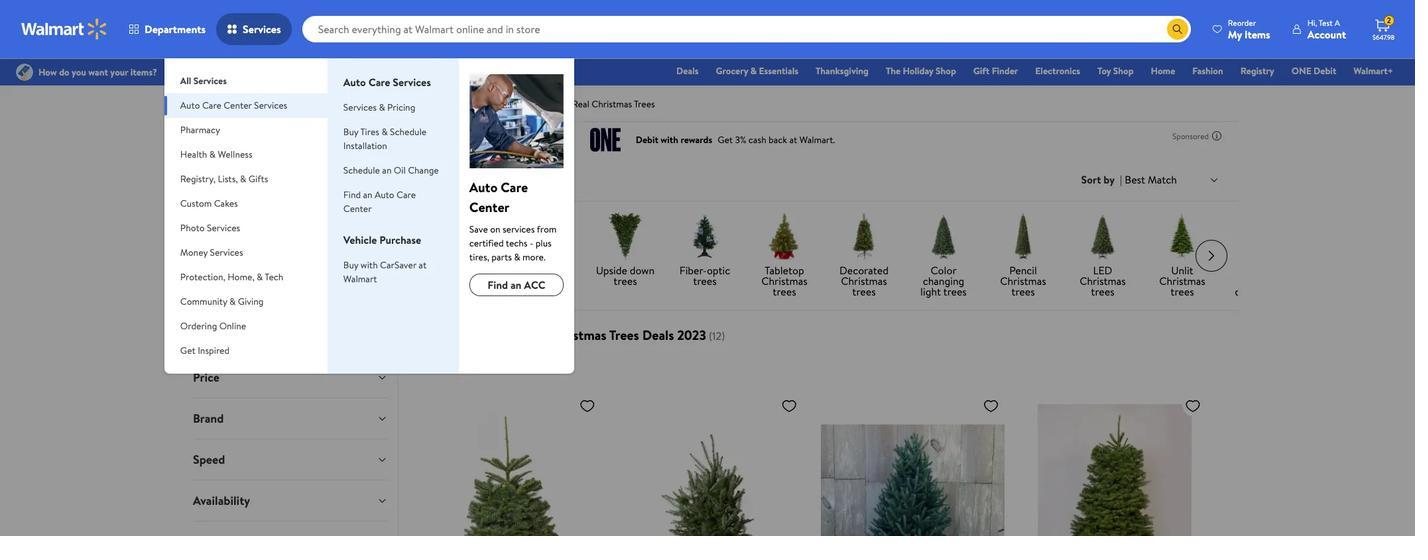 Task type: vqa. For each thing, say whether or not it's contained in the screenshot.
the Real Christmas Trees Link
yes



Task type: describe. For each thing, give the bounding box(es) containing it.
trees for upside down trees
[[614, 274, 637, 289]]

6 tab from the top
[[182, 522, 398, 537]]

next slide for chipmodulewithimages list image
[[1196, 240, 1228, 272]]

1 horizontal spatial shop
[[936, 64, 957, 78]]

health & wellness
[[180, 148, 253, 161]]

type
[[540, 98, 558, 111]]

auto for auto care center save on services from certified techs - plus tires, parts & more.
[[470, 178, 498, 196]]

services up all services 'link'
[[243, 22, 281, 36]]

services & pricing
[[344, 101, 416, 114]]

25%
[[304, 263, 322, 278]]

finder
[[992, 64, 1019, 78]]

color changing light trees
[[921, 263, 967, 299]]

cakes
[[214, 197, 238, 210]]

toy shop
[[1098, 64, 1134, 78]]

Walmart Site-Wide search field
[[302, 16, 1192, 42]]

& inside grocery & essentials link
[[751, 64, 757, 78]]

add to favorites list, national plant network real fraser fir 5' tall fresh cut christmas tree image
[[984, 398, 1000, 415]]

lists,
[[218, 173, 238, 186]]

registry, lists, & gifts button
[[164, 167, 328, 192]]

0 vertical spatial deals
[[677, 64, 699, 78]]

toy shop link
[[1092, 64, 1140, 78]]

christmas décor shop image
[[204, 212, 251, 260]]

tabletop christmas trees
[[762, 263, 808, 299]]

money services
[[180, 246, 243, 259]]

store
[[229, 173, 250, 186]]

health & wellness button
[[164, 143, 328, 167]]

led christmas trees image
[[1080, 212, 1127, 260]]

an for oil
[[382, 164, 392, 177]]

prelit christmas trees image
[[443, 212, 490, 260]]

christmas inside christmas tree decorations
[[1240, 263, 1286, 278]]

3 / from the left
[[454, 98, 457, 111]]

thanksgiving
[[816, 64, 869, 78]]

a
[[1335, 17, 1341, 28]]

inspired
[[198, 344, 230, 358]]

on
[[490, 223, 501, 236]]

pre-lit christmas trees link
[[432, 212, 501, 300]]

one debit
[[1292, 64, 1337, 78]]

buy tires & schedule installation link
[[344, 125, 427, 153]]

reorder
[[1229, 17, 1257, 28]]

my
[[1229, 27, 1243, 41]]

4 tab from the top
[[182, 440, 398, 480]]

color changing light trees image
[[920, 212, 968, 260]]

protection, home, & tech button
[[164, 265, 328, 290]]

installation
[[344, 139, 387, 153]]

all services link
[[164, 58, 328, 94]]

2 horizontal spatial shop
[[1114, 64, 1134, 78]]

auto care center services
[[180, 99, 287, 112]]

thanksgiving link
[[810, 64, 875, 78]]

0 horizontal spatial holiday
[[232, 98, 262, 111]]

auto care center services image
[[470, 74, 564, 169]]

0 vertical spatial by
[[528, 98, 538, 111]]

ordering online
[[180, 320, 246, 333]]

down
[[630, 263, 655, 278]]

custom
[[180, 197, 212, 210]]

test
[[1320, 17, 1334, 28]]

national plant network real fraser fir 32" to 42" tall fresh cut table top christmas tree with stand image
[[620, 393, 803, 537]]

an for auto
[[363, 188, 373, 202]]

find an auto care center link
[[344, 188, 416, 216]]

christmas decor link
[[304, 98, 371, 111]]

purchase
[[380, 233, 422, 247]]

-
[[530, 237, 534, 250]]

services up 'christmas trees' link
[[393, 75, 431, 90]]

trees for fiber-optic trees
[[694, 274, 717, 289]]

photo services
[[180, 222, 240, 235]]

christmas inside christmas décor shop
[[204, 263, 251, 278]]

care inside find an auto care center
[[397, 188, 416, 202]]

price when purchased online
[[415, 354, 546, 369]]

buy for buy with carsaver at walmart
[[344, 259, 359, 272]]

in-store button
[[193, 169, 265, 190]]

changing
[[923, 274, 965, 289]]

upside down trees link
[[591, 212, 660, 289]]

all for all christmas trees
[[356, 263, 369, 278]]

custom cakes
[[180, 197, 238, 210]]

schedule inside 'buy tires & schedule installation'
[[390, 125, 427, 139]]

registry,
[[180, 173, 216, 186]]

center for auto care center services
[[224, 99, 252, 112]]

flocked christmas trees image
[[522, 212, 570, 260]]

online
[[518, 354, 546, 369]]

center inside find an auto care center
[[344, 202, 372, 216]]

all for all services
[[180, 74, 191, 88]]

national plant network real fraser fir 5' tall fresh cut christmas tree image
[[822, 393, 1005, 537]]

christmas décor shop link
[[193, 212, 262, 289]]

3 tab from the top
[[182, 399, 398, 439]]

upside down trees
[[596, 263, 655, 289]]

walmart+ link
[[1348, 64, 1400, 78]]

0 horizontal spatial shop
[[415, 327, 444, 344]]

deals link
[[671, 64, 705, 78]]

christmas inside decorated christmas trees
[[841, 274, 888, 289]]

electronics
[[1036, 64, 1081, 78]]

get
[[180, 344, 196, 358]]

services button
[[216, 13, 292, 45]]

walmart
[[344, 273, 377, 286]]

Search search field
[[302, 16, 1192, 42]]

the
[[886, 64, 901, 78]]

fashion link
[[1187, 64, 1230, 78]]

ad disclaimer and feedback for skylinedisplayad image
[[1212, 131, 1223, 141]]

christmas tree decorations
[[1236, 263, 1290, 299]]

friday
[[482, 327, 517, 344]]

walmart+
[[1354, 64, 1394, 78]]

trees for decorated christmas trees
[[853, 285, 876, 299]]

shop all winter savings image
[[283, 212, 331, 260]]

tech
[[265, 271, 284, 284]]

unlit
[[1172, 263, 1194, 278]]

debit
[[1314, 64, 1337, 78]]

photo services button
[[164, 216, 328, 241]]

4 / from the left
[[564, 98, 567, 111]]

trees inside color changing light trees
[[944, 285, 967, 299]]

to
[[291, 263, 301, 278]]

real christmas tree, noble fir 3/4 ft. image
[[418, 393, 601, 537]]

services up tires
[[344, 101, 377, 114]]

decorated christmas trees image
[[841, 212, 888, 260]]

grocery & essentials link
[[710, 64, 805, 78]]

pre-lit christmas trees
[[443, 263, 490, 299]]

trees for unlit christmas trees
[[1171, 285, 1195, 299]]

one
[[1292, 64, 1312, 78]]

tabletop christmas trees image
[[761, 212, 809, 260]]

services up christmas décor shop
[[210, 246, 243, 259]]

add to favorites list, real christmas tree, noble fir 5/6 ft. image
[[1186, 398, 1202, 415]]

0 vertical spatial home link
[[1146, 64, 1182, 78]]

& inside protection, home, & tech dropdown button
[[257, 271, 263, 284]]

decorated
[[840, 263, 889, 278]]

black
[[447, 327, 478, 344]]

gift
[[974, 64, 990, 78]]

auto care center services button
[[164, 94, 328, 118]]

ordering online button
[[164, 314, 328, 339]]

home / holiday decor
[[193, 98, 289, 111]]

2 / from the left
[[377, 98, 380, 111]]

registry
[[1241, 64, 1275, 78]]

care for auto care center services
[[202, 99, 222, 112]]

services inside 'link'
[[194, 74, 227, 88]]



Task type: locate. For each thing, give the bounding box(es) containing it.
by left the | on the right top of page
[[1104, 173, 1115, 187]]

in-
[[218, 173, 229, 186]]

center inside dropdown button
[[224, 99, 252, 112]]

real christmas tree, noble fir 5/6 ft. image
[[1023, 393, 1207, 537]]

departments button
[[118, 13, 216, 45]]

0 horizontal spatial an
[[363, 188, 373, 202]]

/
[[223, 98, 227, 111], [377, 98, 380, 111], [454, 98, 457, 111], [564, 98, 567, 111]]

trees down decorated
[[853, 285, 876, 299]]

0 vertical spatial real
[[573, 98, 590, 111]]

0 horizontal spatial center
[[224, 99, 252, 112]]

& left pricing
[[379, 101, 385, 114]]

buy for buy tires & schedule installation
[[344, 125, 359, 139]]

auto up christmas decor link at top left
[[344, 75, 366, 90]]

flocked christmas trees link
[[512, 212, 581, 300]]

by inside the sort and filter section element
[[1104, 173, 1115, 187]]

0 vertical spatial find
[[344, 188, 361, 202]]

one debit link
[[1286, 64, 1343, 78]]

2 decor from the left
[[346, 98, 371, 111]]

& inside auto care center save on services from certified techs - plus tires, parts & more.
[[514, 251, 521, 264]]

home down search icon
[[1152, 64, 1176, 78]]

giving
[[238, 295, 264, 309]]

center up 'on'
[[470, 198, 510, 216]]

an for acc
[[511, 278, 522, 293]]

add to favorites list, national plant network real fraser fir 32" to 42" tall fresh cut table top christmas tree with stand image
[[782, 398, 798, 415]]

care down oil
[[397, 188, 416, 202]]

sort and filter section element
[[177, 159, 1239, 201]]

1 vertical spatial real
[[520, 327, 545, 344]]

pricing
[[388, 101, 416, 114]]

an left oil
[[382, 164, 392, 177]]

care inside auto care center save on services from certified techs - plus tires, parts & more.
[[501, 178, 528, 196]]

services down cakes
[[207, 222, 240, 235]]

home link down search icon
[[1146, 64, 1182, 78]]

services inside dropdown button
[[254, 99, 287, 112]]

auto for auto care center services
[[180, 99, 200, 112]]

1 horizontal spatial an
[[382, 164, 392, 177]]

health
[[180, 148, 207, 161]]

tabletop christmas trees link
[[750, 212, 819, 300]]

care for auto care center save on services from certified techs - plus tires, parts & more.
[[501, 178, 528, 196]]

trees inside the tabletop christmas trees
[[773, 285, 797, 299]]

custom cakes button
[[164, 192, 328, 216]]

shop
[[231, 274, 253, 289]]

with
[[361, 259, 378, 272]]

pencil
[[1010, 263, 1038, 278]]

trees inside the unlit christmas trees
[[1171, 285, 1195, 299]]

pencil christmas trees image
[[1000, 212, 1048, 260]]

1 vertical spatial schedule
[[344, 164, 380, 177]]

& left tech
[[257, 271, 263, 284]]

trees down tabletop
[[773, 285, 797, 299]]

care
[[369, 75, 391, 90], [202, 99, 222, 112], [501, 178, 528, 196], [397, 188, 416, 202]]

vehicle purchase
[[344, 233, 422, 247]]

tires,
[[470, 251, 490, 264]]

add to favorites list, real christmas tree, noble fir 3/4 ft. image
[[580, 398, 596, 415]]

/ down all services
[[223, 98, 227, 111]]

hi,
[[1308, 17, 1318, 28]]

find up vehicle
[[344, 188, 361, 202]]

led christmas trees link
[[1069, 212, 1138, 300]]

trees down color
[[944, 285, 967, 299]]

unlit christmas trees image
[[1159, 212, 1207, 260]]

oil
[[394, 164, 406, 177]]

trees inside flocked christmas trees
[[534, 285, 558, 299]]

unlit christmas trees
[[1160, 263, 1206, 299]]

trees inside all christmas trees
[[375, 274, 399, 289]]

2 horizontal spatial an
[[511, 278, 522, 293]]

1 horizontal spatial holiday
[[903, 64, 934, 78]]

1 horizontal spatial decor
[[346, 98, 371, 111]]

0 vertical spatial an
[[382, 164, 392, 177]]

up to 25% off christmas link
[[273, 212, 342, 289]]

1 vertical spatial deals
[[643, 327, 674, 344]]

pharmacy button
[[164, 118, 328, 143]]

ordering
[[180, 320, 217, 333]]

all christmas trees image
[[363, 212, 411, 260]]

& inside health & wellness "dropdown button"
[[209, 148, 216, 161]]

1 / from the left
[[223, 98, 227, 111]]

money
[[180, 246, 208, 259]]

price
[[415, 354, 439, 369]]

protection,
[[180, 271, 226, 284]]

tab
[[182, 317, 398, 357], [182, 358, 398, 398], [182, 399, 398, 439], [182, 440, 398, 480], [182, 481, 398, 522], [182, 522, 398, 537]]

/ left pricing
[[377, 98, 380, 111]]

1 horizontal spatial deals
[[677, 64, 699, 78]]

$647.98
[[1373, 33, 1396, 42]]

& inside registry, lists, & gifts 'dropdown button'
[[240, 173, 246, 186]]

all inside 'link'
[[180, 74, 191, 88]]

real christmas trees link
[[573, 98, 655, 111]]

trees for pencil christmas trees
[[1012, 285, 1035, 299]]

christmas inside all christmas trees
[[371, 263, 417, 278]]

registry, lists, & gifts
[[180, 173, 268, 186]]

by left type
[[528, 98, 538, 111]]

upside down trees image
[[602, 212, 650, 260]]

an down schedule an oil change link
[[363, 188, 373, 202]]

find right lit
[[488, 278, 508, 293]]

auto inside dropdown button
[[180, 99, 200, 112]]

0 horizontal spatial all
[[180, 74, 191, 88]]

/ right 'christmas trees' link
[[454, 98, 457, 111]]

1 vertical spatial home
[[193, 98, 218, 111]]

find inside find an acc link
[[488, 278, 508, 293]]

buy up walmart
[[344, 259, 359, 272]]

auto up save
[[470, 178, 498, 196]]

1 vertical spatial holiday
[[232, 98, 262, 111]]

1 vertical spatial buy
[[344, 259, 359, 272]]

buy inside buy with carsaver at walmart
[[344, 259, 359, 272]]

& right "grocery"
[[751, 64, 757, 78]]

walmart image
[[21, 19, 107, 40]]

trees inside "pre-lit christmas trees"
[[455, 285, 478, 299]]

color changing light trees link
[[910, 212, 979, 300]]

wellness
[[218, 148, 253, 161]]

0 vertical spatial home
[[1152, 64, 1176, 78]]

trees down pencil
[[1012, 285, 1035, 299]]

& down techs
[[514, 251, 521, 264]]

&
[[751, 64, 757, 78], [379, 101, 385, 114], [382, 125, 388, 139], [209, 148, 216, 161], [240, 173, 246, 186], [514, 251, 521, 264], [257, 271, 263, 284], [230, 295, 236, 309]]

trees inside "led christmas trees"
[[1092, 285, 1115, 299]]

holiday right the
[[903, 64, 934, 78]]

trees down flocked
[[534, 285, 558, 299]]

care for auto care services
[[369, 75, 391, 90]]

decorated christmas trees
[[840, 263, 889, 299]]

an inside find an auto care center
[[363, 188, 373, 202]]

care inside dropdown button
[[202, 99, 222, 112]]

center
[[224, 99, 252, 112], [470, 198, 510, 216], [344, 202, 372, 216]]

1 vertical spatial an
[[363, 188, 373, 202]]

center up vehicle
[[344, 202, 372, 216]]

center for auto care center save on services from certified techs - plus tires, parts & more.
[[470, 198, 510, 216]]

trees inside "fiber-optic trees"
[[694, 274, 717, 289]]

services up pharmacy dropdown button
[[254, 99, 287, 112]]

all services
[[180, 74, 227, 88]]

deals left "grocery"
[[677, 64, 699, 78]]

decor up tires
[[346, 98, 371, 111]]

fiber-optic trees image
[[681, 212, 729, 260]]

off
[[325, 263, 339, 278]]

trees inside pencil christmas trees
[[1012, 285, 1035, 299]]

services
[[503, 223, 535, 236]]

christmas décor shop
[[202, 263, 253, 289]]

& left gifts at the top of the page
[[240, 173, 246, 186]]

an left acc
[[511, 278, 522, 293]]

holiday up pharmacy dropdown button
[[232, 98, 262, 111]]

trees for led christmas trees
[[1092, 285, 1115, 299]]

unlit christmas trees link
[[1149, 212, 1218, 300]]

buy left tires
[[344, 125, 359, 139]]

0 horizontal spatial find
[[344, 188, 361, 202]]

1 vertical spatial find
[[488, 278, 508, 293]]

2 tab from the top
[[182, 358, 398, 398]]

find for find an auto care center
[[344, 188, 361, 202]]

/ right type
[[564, 98, 567, 111]]

buy tires & schedule installation
[[344, 125, 427, 153]]

auto for auto care services
[[344, 75, 366, 90]]

1 vertical spatial home link
[[193, 98, 218, 111]]

trees inside decorated christmas trees
[[853, 285, 876, 299]]

trees for flocked christmas trees
[[534, 285, 558, 299]]

auto inside auto care center save on services from certified techs - plus tires, parts & more.
[[470, 178, 498, 196]]

home for home
[[1152, 64, 1176, 78]]

1 decor from the left
[[264, 98, 289, 111]]

trees for tabletop christmas trees
[[773, 285, 797, 299]]

services & pricing link
[[344, 101, 416, 114]]

0 horizontal spatial by
[[528, 98, 538, 111]]

shop left gift
[[936, 64, 957, 78]]

trees for all christmas trees
[[375, 274, 399, 289]]

flocked christmas trees
[[523, 263, 569, 299]]

money services button
[[164, 241, 328, 265]]

trees down pre-
[[455, 285, 478, 299]]

0 vertical spatial schedule
[[390, 125, 427, 139]]

up to 25% off christmas
[[276, 263, 339, 289]]

1 horizontal spatial find
[[488, 278, 508, 293]]

5 tab from the top
[[182, 481, 398, 522]]

get inspired button
[[164, 339, 328, 364]]

0 horizontal spatial deals
[[643, 327, 674, 344]]

1 horizontal spatial center
[[344, 202, 372, 216]]

more.
[[523, 251, 546, 264]]

& inside 'buy tires & schedule installation'
[[382, 125, 388, 139]]

christmas decor / christmas trees / christmas trees by type / real christmas trees
[[304, 98, 655, 111]]

home link down all services
[[193, 98, 218, 111]]

when
[[441, 354, 466, 369]]

0 horizontal spatial real
[[520, 327, 545, 344]]

trees down upside down trees image
[[614, 274, 637, 289]]

trees down carsaver
[[375, 274, 399, 289]]

1 buy from the top
[[344, 125, 359, 139]]

acc
[[524, 278, 546, 293]]

0 vertical spatial all
[[180, 74, 191, 88]]

gift finder
[[974, 64, 1019, 78]]

center inside auto care center save on services from certified techs - plus tires, parts & more.
[[470, 198, 510, 216]]

pre-
[[452, 263, 472, 278]]

care down all services
[[202, 99, 222, 112]]

fiber-optic trees
[[680, 263, 731, 289]]

& right tires
[[382, 125, 388, 139]]

auto up pharmacy
[[180, 99, 200, 112]]

services up auto care center services
[[194, 74, 227, 88]]

registry link
[[1235, 64, 1281, 78]]

& right health
[[209, 148, 216, 161]]

vehicle
[[344, 233, 377, 247]]

& left giving
[[230, 295, 236, 309]]

real up online
[[520, 327, 545, 344]]

1 horizontal spatial schedule
[[390, 125, 427, 139]]

0 horizontal spatial schedule
[[344, 164, 380, 177]]

sponsored
[[1173, 130, 1210, 142]]

essentials
[[759, 64, 799, 78]]

1 tab from the top
[[182, 317, 398, 357]]

1 vertical spatial by
[[1104, 173, 1115, 187]]

(12)
[[709, 329, 726, 344]]

auto inside find an auto care center
[[375, 188, 395, 202]]

trees down "led"
[[1092, 285, 1115, 299]]

0 horizontal spatial decor
[[264, 98, 289, 111]]

1 horizontal spatial by
[[1104, 173, 1115, 187]]

1 horizontal spatial real
[[573, 98, 590, 111]]

0 vertical spatial buy
[[344, 125, 359, 139]]

fiber-optic trees link
[[671, 212, 740, 289]]

1 horizontal spatial home link
[[1146, 64, 1182, 78]]

account
[[1308, 27, 1347, 41]]

grocery
[[716, 64, 749, 78]]

0 horizontal spatial home link
[[193, 98, 218, 111]]

2 vertical spatial an
[[511, 278, 522, 293]]

care up services & pricing link
[[369, 75, 391, 90]]

schedule down pricing
[[390, 125, 427, 139]]

all inside all christmas trees
[[356, 263, 369, 278]]

search icon image
[[1173, 24, 1184, 35]]

the holiday shop link
[[880, 64, 963, 78]]

0 horizontal spatial home
[[193, 98, 218, 111]]

2 horizontal spatial center
[[470, 198, 510, 216]]

trees inside upside down trees
[[614, 274, 637, 289]]

christmas inside up to 25% off christmas
[[284, 274, 330, 289]]

toy
[[1098, 64, 1112, 78]]

auto down schedule an oil change link
[[375, 188, 395, 202]]

save
[[470, 223, 488, 236]]

decor up pharmacy dropdown button
[[264, 98, 289, 111]]

care up services
[[501, 178, 528, 196]]

schedule down the installation
[[344, 164, 380, 177]]

1 horizontal spatial all
[[356, 263, 369, 278]]

0 vertical spatial holiday
[[903, 64, 934, 78]]

trees
[[375, 274, 399, 289], [614, 274, 637, 289], [694, 274, 717, 289], [455, 285, 478, 299], [534, 285, 558, 299], [773, 285, 797, 299], [853, 285, 876, 299], [944, 285, 967, 299], [1012, 285, 1035, 299], [1092, 285, 1115, 299], [1171, 285, 1195, 299]]

pencil christmas trees link
[[989, 212, 1058, 300]]

community
[[180, 295, 227, 309]]

real right type
[[573, 98, 590, 111]]

reorder my items
[[1229, 17, 1271, 41]]

home for home / holiday decor
[[193, 98, 218, 111]]

buy with carsaver at walmart
[[344, 259, 427, 286]]

2 buy from the top
[[344, 259, 359, 272]]

& inside "community & giving" dropdown button
[[230, 295, 236, 309]]

buy inside 'buy tires & schedule installation'
[[344, 125, 359, 139]]

center up pharmacy dropdown button
[[224, 99, 252, 112]]

in-store
[[218, 173, 250, 186]]

gift finder link
[[968, 64, 1025, 78]]

online
[[219, 320, 246, 333]]

trees down fiber-optic trees image
[[694, 274, 717, 289]]

shop right toy
[[1114, 64, 1134, 78]]

2023
[[678, 327, 707, 344]]

home down all services
[[193, 98, 218, 111]]

1 vertical spatial all
[[356, 263, 369, 278]]

trees down unlit
[[1171, 285, 1195, 299]]

auto care center save on services from certified techs - plus tires, parts & more.
[[470, 178, 557, 264]]

find inside find an auto care center
[[344, 188, 361, 202]]

from
[[537, 223, 557, 236]]

decor
[[264, 98, 289, 111], [346, 98, 371, 111]]

deals left 2023
[[643, 327, 674, 344]]

shop up price
[[415, 327, 444, 344]]

1 horizontal spatial home
[[1152, 64, 1176, 78]]

services
[[243, 22, 281, 36], [194, 74, 227, 88], [393, 75, 431, 90], [254, 99, 287, 112], [344, 101, 377, 114], [207, 222, 240, 235], [210, 246, 243, 259]]

community & giving button
[[164, 290, 328, 314]]

find for find an acc
[[488, 278, 508, 293]]



